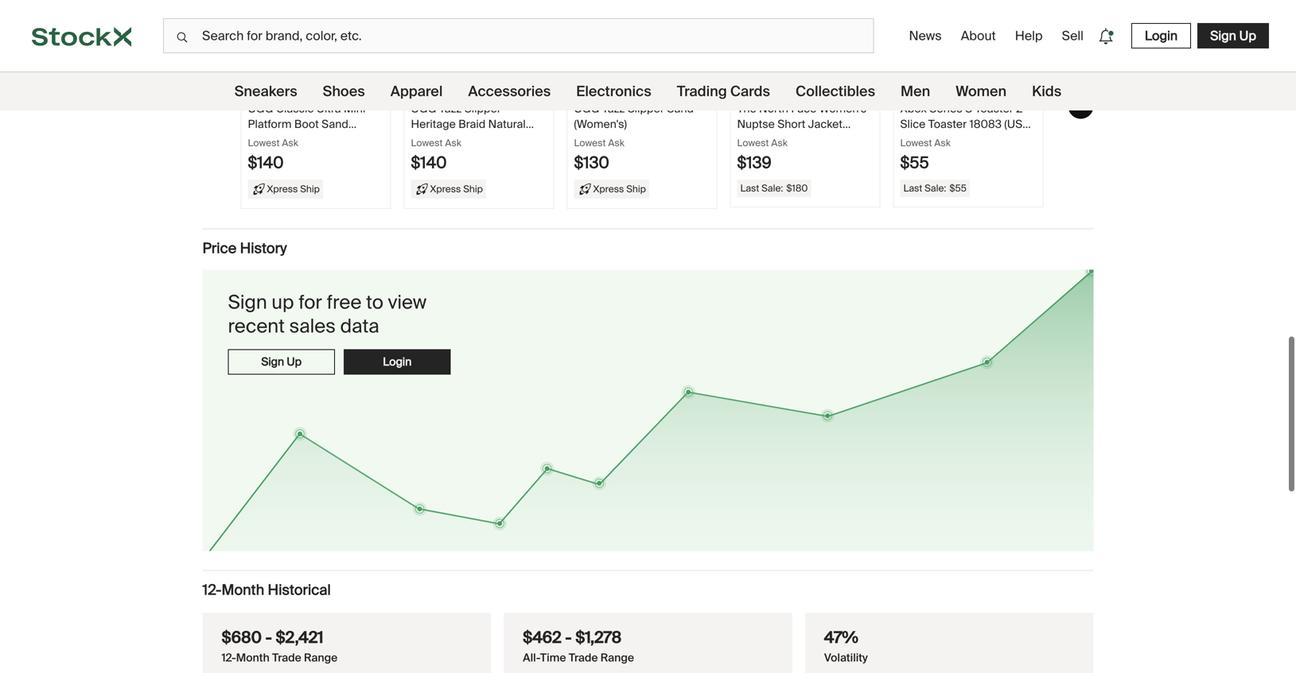 Task type: locate. For each thing, give the bounding box(es) containing it.
1 horizontal spatial slipper
[[628, 102, 664, 116]]

ask down the "braid"
[[445, 137, 461, 149]]

lowest ask $140
[[248, 137, 298, 173], [411, 137, 461, 173]]

1 horizontal spatial $140
[[411, 153, 447, 173]]

2 xpress ship from the left
[[430, 183, 483, 195]]

up for bottom sign up button
[[287, 355, 302, 369]]

1 ask from the left
[[282, 137, 298, 149]]

1 vertical spatial sign
[[228, 290, 267, 315]]

time
[[540, 651, 566, 666]]

month down $680
[[236, 651, 270, 666]]

0 horizontal spatial sale:
[[762, 182, 783, 195]]

1 vertical spatial 12-
[[222, 651, 236, 666]]

plug)
[[900, 132, 926, 147]]

slipper
[[464, 102, 501, 116], [628, 102, 664, 116]]

sale: down lowest ask $55
[[925, 182, 946, 195]]

2 vertical spatial sign
[[261, 355, 284, 369]]

2 horizontal spatial xpress
[[593, 183, 624, 195]]

last for $139
[[740, 182, 759, 195]]

(us
[[1004, 117, 1023, 132]]

1 lowest ask $140 from the left
[[248, 137, 298, 173]]

18083
[[970, 117, 1002, 132]]

lowest inside lowest ask $55
[[900, 137, 932, 149]]

kids
[[1032, 82, 1062, 101]]

$55 down lowest ask $55
[[950, 182, 967, 195]]

xpress down heritage in the left of the page
[[430, 183, 461, 195]]

0 horizontal spatial trade
[[272, 651, 301, 666]]

for
[[299, 290, 322, 315]]

ask inside lowest ask $55
[[934, 137, 951, 149]]

slice
[[900, 117, 926, 132]]

ship down the "braid"
[[463, 183, 483, 195]]

login
[[1145, 27, 1178, 44], [383, 355, 412, 369]]

1 vertical spatial month
[[236, 651, 270, 666]]

ugg for (women's)
[[248, 102, 273, 116]]

xpress up history
[[267, 183, 298, 195]]

trade down $1,278
[[569, 651, 598, 666]]

47% volatility
[[824, 628, 868, 666]]

sand inside ugg tazz slipper sand (women's) lowest ask $130
[[667, 102, 694, 116]]

0 horizontal spatial follow image
[[529, 16, 548, 35]]

2 sale: from the left
[[925, 182, 946, 195]]

follow image for $140
[[529, 16, 548, 35]]

ugg inside ugg tazz slipper heritage braid natural (women's)
[[411, 102, 436, 116]]

lowest down slice at the top right of page
[[900, 137, 932, 149]]

lowest ask $140 for ugg tazz slipper heritage braid natural (women's)
[[411, 137, 461, 173]]

month inside $680         -          $2,421 12-month trade range
[[236, 651, 270, 666]]

sell
[[1062, 27, 1084, 44]]

3 ship from the left
[[626, 183, 646, 195]]

1 $140 from the left
[[248, 153, 284, 173]]

xpress down the $130
[[593, 183, 624, 195]]

$140 down platform at the left of the page
[[248, 153, 284, 173]]

$55 for lowest ask $55
[[900, 153, 929, 173]]

sand down the ultra
[[322, 117, 348, 132]]

collectibles link
[[796, 72, 875, 111]]

0 horizontal spatial xpress ship
[[267, 183, 320, 195]]

1 horizontal spatial sand
[[667, 102, 694, 116]]

ugg up platform at the left of the page
[[248, 102, 273, 116]]

4 lowest from the left
[[737, 137, 769, 149]]

lowest ask $140 for ugg classic ultra mini platform boot sand (women's)
[[248, 137, 298, 173]]

ugg tazz slipper heritage braid natural (women's)
[[411, 102, 526, 147]]

ship down ugg tazz slipper sand (women's) lowest ask $130
[[626, 183, 646, 195]]

login button
[[1131, 23, 1191, 49], [344, 350, 451, 375]]

1 xpress ship from the left
[[267, 183, 320, 195]]

all-
[[523, 651, 540, 666]]

2 ship from the left
[[463, 183, 483, 195]]

toaster down the series
[[928, 117, 967, 132]]

ugg
[[248, 102, 273, 116], [411, 102, 436, 116], [574, 102, 599, 116]]

0 vertical spatial login
[[1145, 27, 1178, 44]]

braid
[[459, 117, 486, 132]]

tazz inside ugg tazz slipper sand (women's) lowest ask $130
[[602, 102, 625, 116]]

1 slipper from the left
[[464, 102, 501, 116]]

slipper inside ugg tazz slipper sand (women's) lowest ask $130
[[628, 102, 664, 116]]

view
[[388, 290, 427, 315]]

(women's) down 'electronics'
[[574, 117, 627, 132]]

$55 down plug)
[[900, 153, 929, 173]]

1 horizontal spatial last
[[903, 182, 922, 195]]

0 horizontal spatial sand
[[322, 117, 348, 132]]

$140
[[248, 153, 284, 173], [411, 153, 447, 173]]

2 horizontal spatial ugg
[[574, 102, 599, 116]]

1 horizontal spatial ship
[[463, 183, 483, 195]]

move carousel left image
[[210, 101, 220, 111]]

xpress ship down the $130
[[593, 183, 646, 195]]

boot
[[294, 117, 319, 132]]

(women's) down platform at the left of the page
[[248, 132, 301, 147]]

0 horizontal spatial login button
[[344, 350, 451, 375]]

news link
[[903, 21, 948, 51]]

- for $462
[[565, 628, 572, 648]]

kids link
[[1032, 72, 1062, 111]]

sign up
[[1210, 27, 1256, 44], [261, 355, 302, 369]]

-
[[265, 628, 272, 648], [565, 628, 572, 648]]

xpress ship down ugg tazz slipper heritage braid natural (women's)
[[430, 183, 483, 195]]

lowest down heritage in the left of the page
[[411, 137, 443, 149]]

0 horizontal spatial slipper
[[464, 102, 501, 116]]

1 vertical spatial sign up
[[261, 355, 302, 369]]

5 lowest from the left
[[900, 137, 932, 149]]

xpress for ugg classic ultra mini platform boot sand (women's)
[[267, 183, 298, 195]]

sign up for bottom sign up button
[[261, 355, 302, 369]]

1 vertical spatial up
[[287, 355, 302, 369]]

month up $680
[[222, 582, 264, 600]]

range for $2,421
[[304, 651, 338, 666]]

- up time
[[565, 628, 572, 648]]

0 horizontal spatial ugg
[[248, 102, 273, 116]]

lowest up the $130
[[574, 137, 606, 149]]

1 vertical spatial login
[[383, 355, 412, 369]]

2 $140 from the left
[[411, 153, 447, 173]]

slipper down 'electronics'
[[628, 102, 664, 116]]

1 - from the left
[[265, 628, 272, 648]]

1 ship from the left
[[300, 183, 320, 195]]

sale:
[[762, 182, 783, 195], [925, 182, 946, 195]]

1 horizontal spatial sign up
[[1210, 27, 1256, 44]]

ship for sand
[[300, 183, 320, 195]]

lowest
[[248, 137, 280, 149], [411, 137, 443, 149], [574, 137, 606, 149], [737, 137, 769, 149], [900, 137, 932, 149]]

range inside $462           -            $1,278 all-time trade range
[[601, 651, 634, 666]]

login button right notification unread icon at right top
[[1131, 23, 1191, 49]]

s
[[965, 102, 972, 116]]

to
[[366, 290, 383, 315]]

1 horizontal spatial sign up button
[[1198, 23, 1269, 49]]

ask up the $130
[[608, 137, 625, 149]]

range down $1,278
[[601, 651, 634, 666]]

0 horizontal spatial $140
[[248, 153, 284, 173]]

1 horizontal spatial trade
[[569, 651, 598, 666]]

$140 for ugg classic ultra mini platform boot sand (women's)
[[248, 153, 284, 173]]

last
[[740, 182, 759, 195], [903, 182, 922, 195]]

0 horizontal spatial up
[[287, 355, 302, 369]]

toaster up 18083
[[975, 102, 1014, 116]]

0 horizontal spatial last
[[740, 182, 759, 195]]

ship
[[300, 183, 320, 195], [463, 183, 483, 195], [626, 183, 646, 195]]

historical
[[268, 582, 331, 600]]

1 horizontal spatial xpress
[[430, 183, 461, 195]]

2 tazz from the left
[[602, 102, 625, 116]]

xpress ship for sand
[[267, 183, 320, 195]]

1 horizontal spatial follow image
[[692, 16, 711, 35]]

xbox series s toaster 2 slice toaster  18083 (us plug) image
[[913, 23, 1024, 83]]

1 sale: from the left
[[762, 182, 783, 195]]

1 horizontal spatial ugg
[[411, 102, 436, 116]]

1 horizontal spatial sale:
[[925, 182, 946, 195]]

0 vertical spatial month
[[222, 582, 264, 600]]

1 follow image from the left
[[529, 16, 548, 35]]

0 horizontal spatial lowest ask $140
[[248, 137, 298, 173]]

sign up button
[[1198, 23, 1269, 49], [228, 350, 335, 375]]

12-
[[202, 582, 222, 600], [222, 651, 236, 666]]

3 follow image from the left
[[1018, 16, 1037, 35]]

trade
[[272, 651, 301, 666], [569, 651, 598, 666]]

classic
[[276, 102, 314, 116]]

cards
[[730, 82, 770, 101]]

lowest down nuptse
[[737, 137, 769, 149]]

- right $680
[[265, 628, 272, 648]]

sale: left $180
[[762, 182, 783, 195]]

news
[[909, 27, 942, 44]]

follow image
[[366, 16, 385, 35], [692, 16, 711, 35]]

ask for ugg tazz slipper heritage braid natural (women's)
[[445, 137, 461, 149]]

login right notification unread icon at right top
[[1145, 27, 1178, 44]]

trade inside $462           -            $1,278 all-time trade range
[[569, 651, 598, 666]]

login down view in the left top of the page
[[383, 355, 412, 369]]

fuchsia
[[737, 132, 777, 147]]

0 horizontal spatial $55
[[900, 153, 929, 173]]

ask for xbox series s toaster 2 slice toaster  18083 (us plug)
[[934, 137, 951, 149]]

1 ugg from the left
[[248, 102, 273, 116]]

sign up for free to view recent sales data
[[228, 290, 427, 339]]

login for the bottom login button
[[383, 355, 412, 369]]

2 last from the left
[[903, 182, 922, 195]]

xpress ship
[[267, 183, 320, 195], [430, 183, 483, 195], [593, 183, 646, 195]]

ugg down 'electronics'
[[574, 102, 599, 116]]

3 ugg from the left
[[574, 102, 599, 116]]

ask right plug)
[[934, 137, 951, 149]]

accessories link
[[468, 72, 551, 111]]

last down lowest ask $55
[[903, 182, 922, 195]]

1 xpress from the left
[[267, 183, 298, 195]]

0 horizontal spatial sign up
[[261, 355, 302, 369]]

heritage
[[411, 117, 456, 132]]

range inside $680         -          $2,421 12-month trade range
[[304, 651, 338, 666]]

1 horizontal spatial range
[[601, 651, 634, 666]]

0 horizontal spatial range
[[304, 651, 338, 666]]

ask down boot
[[282, 137, 298, 149]]

0 vertical spatial 12-
[[202, 582, 222, 600]]

login button down "data"
[[344, 350, 451, 375]]

up for the topmost sign up button
[[1239, 27, 1256, 44]]

product category switcher element
[[0, 72, 1296, 111]]

series
[[929, 102, 962, 116]]

electronics
[[576, 82, 651, 101]]

(women's)
[[574, 117, 627, 132], [248, 132, 301, 147], [411, 132, 464, 147]]

1 horizontal spatial -
[[565, 628, 572, 648]]

natural
[[488, 117, 526, 132]]

0 horizontal spatial (women's)
[[248, 132, 301, 147]]

shoes
[[323, 82, 365, 101]]

1 vertical spatial $55
[[950, 182, 967, 195]]

1 horizontal spatial login
[[1145, 27, 1178, 44]]

0 horizontal spatial follow image
[[366, 16, 385, 35]]

lowest ask $140 down heritage in the left of the page
[[411, 137, 461, 173]]

ugg up heritage in the left of the page
[[411, 102, 436, 116]]

0 vertical spatial sign up
[[1210, 27, 1256, 44]]

up
[[1239, 27, 1256, 44], [287, 355, 302, 369]]

0 horizontal spatial ship
[[300, 183, 320, 195]]

2 follow image from the left
[[855, 16, 874, 35]]

2 horizontal spatial ship
[[626, 183, 646, 195]]

tazz for (women's)
[[602, 102, 625, 116]]

ugg inside ugg tazz slipper sand (women's) lowest ask $130
[[574, 102, 599, 116]]

2 slipper from the left
[[628, 102, 664, 116]]

0 vertical spatial $55
[[900, 153, 929, 173]]

1 horizontal spatial up
[[1239, 27, 1256, 44]]

2 horizontal spatial xpress ship
[[593, 183, 646, 195]]

1 last from the left
[[740, 182, 759, 195]]

ask inside lowest ask $139
[[771, 137, 788, 149]]

0 horizontal spatial login
[[383, 355, 412, 369]]

1 trade from the left
[[272, 651, 301, 666]]

2 follow image from the left
[[692, 16, 711, 35]]

follow image up accessories "link" at the top of page
[[529, 16, 548, 35]]

toaster
[[975, 102, 1014, 116], [928, 117, 967, 132]]

3 lowest from the left
[[574, 137, 606, 149]]

1 horizontal spatial tazz
[[602, 102, 625, 116]]

1 horizontal spatial $55
[[950, 182, 967, 195]]

sale: for $55
[[925, 182, 946, 195]]

5 ask from the left
[[934, 137, 951, 149]]

last sale: $180
[[740, 182, 808, 195]]

slipper up the "braid"
[[464, 102, 501, 116]]

1 horizontal spatial login button
[[1131, 23, 1191, 49]]

1 lowest from the left
[[248, 137, 280, 149]]

last down $139
[[740, 182, 759, 195]]

trade down $2,421
[[272, 651, 301, 666]]

stockx logo image
[[32, 27, 131, 47]]

ask
[[282, 137, 298, 149], [445, 137, 461, 149], [608, 137, 625, 149], [771, 137, 788, 149], [934, 137, 951, 149]]

follow image left the news link
[[855, 16, 874, 35]]

lowest inside lowest ask $139
[[737, 137, 769, 149]]

range down $2,421
[[304, 651, 338, 666]]

trade inside $680         -          $2,421 12-month trade range
[[272, 651, 301, 666]]

2 xpress from the left
[[430, 183, 461, 195]]

follow image left "sell" link
[[1018, 16, 1037, 35]]

tazz down 'electronics'
[[602, 102, 625, 116]]

login for top login button
[[1145, 27, 1178, 44]]

2 ugg from the left
[[411, 102, 436, 116]]

0 horizontal spatial -
[[265, 628, 272, 648]]

ship for (women's)
[[463, 183, 483, 195]]

move carousel right image
[[1076, 101, 1086, 111]]

12- down $680
[[222, 651, 236, 666]]

ultra
[[316, 102, 341, 116]]

slipper inside ugg tazz slipper heritage braid natural (women's)
[[464, 102, 501, 116]]

12- inside $680         -          $2,421 12-month trade range
[[222, 651, 236, 666]]

range
[[304, 651, 338, 666], [601, 651, 634, 666]]

1 horizontal spatial xpress ship
[[430, 183, 483, 195]]

tazz inside ugg tazz slipper heritage braid natural (women's)
[[439, 102, 462, 116]]

1 range from the left
[[304, 651, 338, 666]]

1 horizontal spatial follow image
[[855, 16, 874, 35]]

0 horizontal spatial tazz
[[439, 102, 462, 116]]

(women's) down heritage in the left of the page
[[411, 132, 464, 147]]

2 horizontal spatial (women's)
[[574, 117, 627, 132]]

xpress ship down boot
[[267, 183, 320, 195]]

men
[[901, 82, 930, 101]]

about
[[961, 27, 996, 44]]

ship down ugg classic ultra mini platform boot sand (women's) on the top left
[[300, 183, 320, 195]]

ugg inside ugg classic ultra mini platform boot sand (women's)
[[248, 102, 273, 116]]

1 horizontal spatial lowest ask $140
[[411, 137, 461, 173]]

free
[[327, 290, 362, 315]]

- inside $680         -          $2,421 12-month trade range
[[265, 628, 272, 648]]

0 vertical spatial sign
[[1210, 27, 1236, 44]]

2 ask from the left
[[445, 137, 461, 149]]

2 trade from the left
[[569, 651, 598, 666]]

3 xpress from the left
[[593, 183, 624, 195]]

lowest ask $55
[[900, 137, 951, 173]]

month
[[222, 582, 264, 600], [236, 651, 270, 666]]

0 horizontal spatial toaster
[[928, 117, 967, 132]]

1 horizontal spatial (women's)
[[411, 132, 464, 147]]

$140 down heritage in the left of the page
[[411, 153, 447, 173]]

0 horizontal spatial sign up button
[[228, 350, 335, 375]]

$55
[[900, 153, 929, 173], [950, 182, 967, 195]]

tazz
[[439, 102, 462, 116], [602, 102, 625, 116]]

0 horizontal spatial xpress
[[267, 183, 298, 195]]

lowest ask $140 down platform at the left of the page
[[248, 137, 298, 173]]

xpress
[[267, 183, 298, 195], [430, 183, 461, 195], [593, 183, 624, 195]]

2 - from the left
[[565, 628, 572, 648]]

2 range from the left
[[601, 651, 634, 666]]

2 lowest from the left
[[411, 137, 443, 149]]

ugg tazz slipper sand (women's) lowest ask $130
[[574, 102, 694, 173]]

tazz up heritage in the left of the page
[[439, 102, 462, 116]]

0 vertical spatial up
[[1239, 27, 1256, 44]]

12- up $680
[[202, 582, 222, 600]]

sand inside ugg classic ultra mini platform boot sand (women's)
[[322, 117, 348, 132]]

1 follow image from the left
[[366, 16, 385, 35]]

2 lowest ask $140 from the left
[[411, 137, 461, 173]]

$462           -            $1,278 all-time trade range
[[523, 628, 634, 666]]

2 horizontal spatial follow image
[[1018, 16, 1037, 35]]

3 ask from the left
[[608, 137, 625, 149]]

- inside $462           -            $1,278 all-time trade range
[[565, 628, 572, 648]]

1 tazz from the left
[[439, 102, 462, 116]]

4 ask from the left
[[771, 137, 788, 149]]

follow image
[[529, 16, 548, 35], [855, 16, 874, 35], [1018, 16, 1037, 35]]

ask down short
[[771, 137, 788, 149]]

xpress for ugg tazz slipper heritage braid natural (women's)
[[430, 183, 461, 195]]

$55 inside lowest ask $55
[[900, 153, 929, 173]]

trading cards link
[[677, 72, 770, 111]]

lowest down platform at the left of the page
[[248, 137, 280, 149]]

sand down trading
[[667, 102, 694, 116]]

electronics link
[[576, 72, 651, 111]]

lowest ask $139
[[737, 137, 788, 173]]



Task type: describe. For each thing, give the bounding box(es) containing it.
lowest for ugg classic ultra mini platform boot sand (women's)
[[248, 137, 280, 149]]

follow image for $130
[[692, 16, 711, 35]]

last sale: $55
[[903, 182, 967, 195]]

about link
[[955, 21, 1002, 51]]

sell link
[[1056, 21, 1090, 51]]

3 xpress ship from the left
[[593, 183, 646, 195]]

last for $55
[[903, 182, 922, 195]]

stockx logo link
[[0, 0, 163, 72]]

the north face women's nuptse short jacket fuchsia pink
[[737, 102, 867, 147]]

ugg for $130
[[574, 102, 599, 116]]

(women's) inside ugg classic ultra mini platform boot sand (women's)
[[248, 132, 301, 147]]

47%
[[824, 628, 858, 648]]

ugg tazz slipper sand (women's) image
[[586, 23, 698, 83]]

sign for the topmost sign up button
[[1210, 27, 1236, 44]]

help link
[[1009, 21, 1049, 51]]

women link
[[956, 72, 1007, 111]]

$180
[[786, 182, 808, 195]]

sign up for the topmost sign up button
[[1210, 27, 1256, 44]]

data
[[340, 314, 379, 339]]

$2,421
[[276, 628, 323, 648]]

1 vertical spatial login button
[[344, 350, 451, 375]]

pink
[[780, 132, 802, 147]]

- for $680
[[265, 628, 272, 648]]

help
[[1015, 27, 1043, 44]]

nuptse
[[737, 117, 775, 132]]

ugg classic ultra mini platform boot sand (women's)
[[248, 102, 365, 147]]

platform
[[248, 117, 292, 132]]

Search... search field
[[163, 18, 874, 53]]

sale: for $139
[[762, 182, 783, 195]]

range for $1,278
[[601, 651, 634, 666]]

notification unread icon image
[[1095, 25, 1117, 47]]

price
[[202, 240, 237, 258]]

trading
[[677, 82, 727, 101]]

women
[[956, 82, 1007, 101]]

sign for bottom sign up button
[[261, 355, 284, 369]]

$140 for ugg tazz slipper heritage braid natural (women's)
[[411, 153, 447, 173]]

short
[[778, 117, 806, 132]]

mini
[[344, 102, 365, 116]]

2
[[1016, 102, 1023, 116]]

$1,278
[[575, 628, 622, 648]]

lowest for ugg tazz slipper heritage braid natural (women's)
[[411, 137, 443, 149]]

lowest for xbox series s toaster 2 slice toaster  18083 (us plug)
[[900, 137, 932, 149]]

slipper for (women's)
[[628, 102, 664, 116]]

north
[[759, 102, 788, 116]]

xbox series s toaster 2 slice toaster  18083 (us plug)
[[900, 102, 1023, 147]]

$139
[[737, 153, 772, 173]]

lowest for the north face women's nuptse short jacket fuchsia pink
[[737, 137, 769, 149]]

$55 for last sale: $55
[[950, 182, 967, 195]]

$130
[[574, 153, 609, 173]]

the north face women's nuptse short jacket fuchsia pink image
[[750, 23, 861, 83]]

1 vertical spatial sign up button
[[228, 350, 335, 375]]

accessories
[[468, 82, 551, 101]]

apparel link
[[390, 72, 443, 111]]

12-month historical
[[202, 582, 331, 600]]

slipper for braid
[[464, 102, 501, 116]]

trade for $2,421
[[272, 651, 301, 666]]

ugg classic ultra mini platform boot sand (women's) image
[[260, 23, 372, 83]]

trading cards
[[677, 82, 770, 101]]

collectibles
[[796, 82, 875, 101]]

$680
[[222, 628, 262, 648]]

ask for ugg classic ultra mini platform boot sand (women's)
[[282, 137, 298, 149]]

ask for the north face women's nuptse short jacket fuchsia pink
[[771, 137, 788, 149]]

history
[[240, 240, 287, 258]]

trade for $1,278
[[569, 651, 598, 666]]

the
[[737, 102, 756, 116]]

apparel
[[390, 82, 443, 101]]

sneakers
[[235, 82, 297, 101]]

volatility
[[824, 651, 868, 666]]

men link
[[901, 72, 930, 111]]

(women's) inside ugg tazz slipper heritage braid natural (women's)
[[411, 132, 464, 147]]

(women's) inside ugg tazz slipper sand (women's) lowest ask $130
[[574, 117, 627, 132]]

sign inside sign up for free to view recent sales data
[[228, 290, 267, 315]]

tazz for braid
[[439, 102, 462, 116]]

up
[[272, 290, 294, 315]]

recent
[[228, 314, 285, 339]]

sneakers link
[[235, 72, 297, 111]]

women's
[[819, 102, 867, 116]]

ask inside ugg tazz slipper sand (women's) lowest ask $130
[[608, 137, 625, 149]]

1 horizontal spatial toaster
[[975, 102, 1014, 116]]

sales
[[289, 314, 336, 339]]

0 vertical spatial login button
[[1131, 23, 1191, 49]]

jacket
[[808, 117, 843, 132]]

0 vertical spatial sign up button
[[1198, 23, 1269, 49]]

shoes link
[[323, 72, 365, 111]]

ugg tazz slipper heritage braid natural (women's) image
[[423, 23, 535, 83]]

price history
[[202, 240, 287, 258]]

follow image for $140
[[366, 16, 385, 35]]

follow image for $55
[[1018, 16, 1037, 35]]

$680         -          $2,421 12-month trade range
[[222, 628, 338, 666]]

follow image for $139
[[855, 16, 874, 35]]

lowest inside ugg tazz slipper sand (women's) lowest ask $130
[[574, 137, 606, 149]]

xpress ship for (women's)
[[430, 183, 483, 195]]

face
[[791, 102, 817, 116]]

xbox
[[900, 102, 927, 116]]

$462
[[523, 628, 561, 648]]



Task type: vqa. For each thing, say whether or not it's contained in the screenshot.
Square
no



